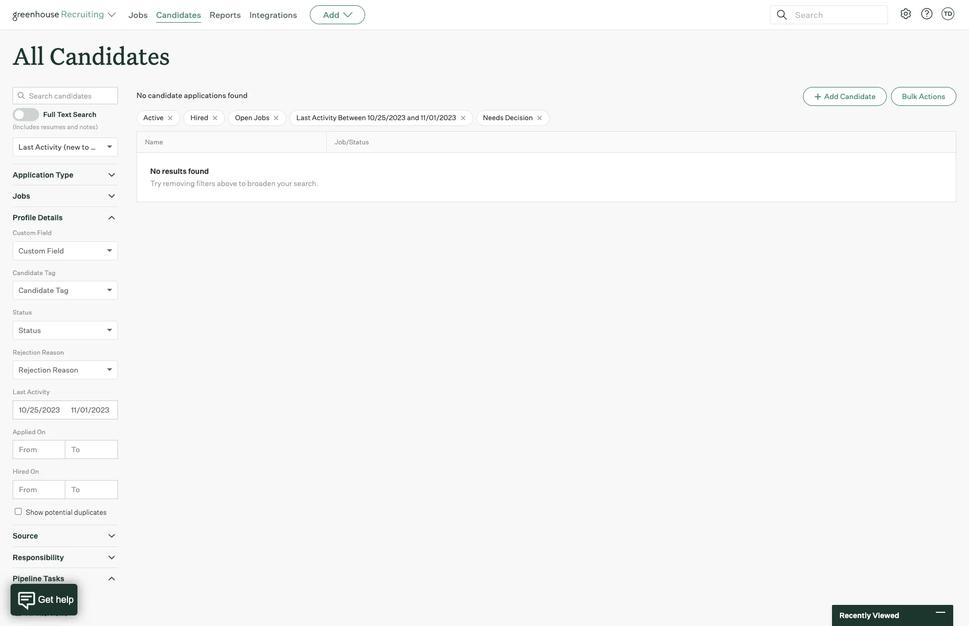 Task type: describe. For each thing, give the bounding box(es) containing it.
add for add candidate
[[824, 92, 839, 101]]

profile
[[13, 213, 36, 222]]

1 vertical spatial candidates
[[50, 40, 170, 71]]

integrations
[[249, 9, 297, 20]]

no for no candidate applications found
[[136, 91, 146, 100]]

Show potential duplicates checkbox
[[15, 508, 22, 515]]

no for no results found try removing filters above to broaden your search.
[[150, 167, 160, 176]]

1 vertical spatial 11/01/2023
[[71, 405, 109, 414]]

and inside full text search (includes resumes and notes)
[[67, 123, 78, 131]]

full text search (includes resumes and notes)
[[13, 110, 98, 131]]

td
[[944, 10, 952, 17]]

potential
[[45, 508, 73, 516]]

to for applied on
[[71, 445, 80, 454]]

applied
[[13, 428, 36, 436]]

applications
[[184, 91, 226, 100]]

job/status
[[335, 138, 369, 146]]

td button
[[942, 7, 954, 20]]

0 vertical spatial field
[[37, 229, 52, 237]]

show
[[26, 508, 43, 516]]

greenhouse recruiting image
[[13, 8, 108, 21]]

0 vertical spatial status
[[13, 308, 32, 316]]

td button
[[940, 5, 956, 22]]

tasks
[[43, 574, 64, 583]]

0 vertical spatial rejection
[[13, 348, 41, 356]]

all for all candidates
[[13, 40, 44, 71]]

source
[[13, 531, 38, 540]]

1 horizontal spatial jobs
[[129, 9, 148, 20]]

old)
[[91, 142, 104, 151]]

last activity (new to old) option
[[18, 142, 104, 151]]

no candidate applications found
[[136, 91, 248, 100]]

activity for between
[[312, 113, 337, 122]]

all interviews
[[26, 609, 68, 618]]

search.
[[294, 179, 319, 188]]

bulk
[[902, 92, 917, 101]]

jobs link
[[129, 9, 148, 20]]

2 vertical spatial jobs
[[13, 191, 30, 200]]

Search candidates field
[[13, 87, 118, 104]]

duplicates
[[74, 508, 107, 516]]

1 vertical spatial candidate tag
[[18, 286, 69, 295]]

last for last activity
[[13, 388, 26, 396]]

0 vertical spatial candidate
[[840, 92, 876, 101]]

recently
[[839, 611, 871, 620]]

broaden
[[247, 179, 276, 188]]

found inside no results found try removing filters above to broaden your search.
[[188, 167, 209, 176]]

0 vertical spatial reason
[[42, 348, 64, 356]]

(includes
[[13, 123, 39, 131]]

add candidate link
[[803, 87, 887, 106]]

viewed
[[873, 611, 899, 620]]

checkmark image
[[17, 110, 25, 118]]

to inside no results found try removing filters above to broaden your search.
[[239, 179, 246, 188]]

hired for hired
[[190, 113, 208, 122]]

last activity
[[13, 388, 50, 396]]

0 horizontal spatial needs decision
[[26, 591, 75, 599]]

1 vertical spatial field
[[47, 246, 64, 255]]

from for applied
[[19, 445, 37, 454]]

1 vertical spatial rejection
[[18, 365, 51, 374]]

on for applied on
[[37, 428, 46, 436]]

1 vertical spatial candidate
[[13, 269, 43, 277]]

all for all interviews
[[26, 609, 34, 618]]

0 horizontal spatial decision
[[48, 591, 75, 599]]

hired for hired on
[[13, 468, 29, 475]]

last for last activity (new to old)
[[18, 142, 34, 151]]

last for last activity between 10/25/2023 and 11/01/2023
[[296, 113, 311, 122]]

1 vertical spatial status
[[18, 326, 41, 334]]

from for hired
[[19, 485, 37, 494]]

0 vertical spatial needs decision
[[483, 113, 533, 122]]

removing
[[163, 179, 195, 188]]

bulk actions link
[[891, 87, 956, 106]]

application type
[[13, 170, 73, 179]]

recently viewed
[[839, 611, 899, 620]]

type
[[56, 170, 73, 179]]

between
[[338, 113, 366, 122]]

last activity (new to old)
[[18, 142, 104, 151]]

1 vertical spatial reason
[[53, 365, 78, 374]]

active
[[143, 113, 164, 122]]

integrations link
[[249, 9, 297, 20]]

to for hired on
[[71, 485, 80, 494]]

0 vertical spatial custom
[[13, 229, 36, 237]]

configure image
[[900, 7, 912, 20]]

results
[[162, 167, 187, 176]]



Task type: vqa. For each thing, say whether or not it's contained in the screenshot.
TIM BURTON SENIOR CIVIL ENGINEER AT RSA ENGINEERING at the top left
no



Task type: locate. For each thing, give the bounding box(es) containing it.
status up rejection reason element
[[18, 326, 41, 334]]

candidate left bulk
[[840, 92, 876, 101]]

custom field element
[[13, 228, 118, 268]]

1 horizontal spatial needs decision
[[483, 113, 533, 122]]

1 vertical spatial no
[[150, 167, 160, 176]]

add
[[323, 9, 339, 20], [824, 92, 839, 101]]

1 vertical spatial to
[[71, 485, 80, 494]]

0 horizontal spatial found
[[188, 167, 209, 176]]

rejection reason
[[13, 348, 64, 356], [18, 365, 78, 374]]

rejection reason down the status element
[[13, 348, 64, 356]]

Search text field
[[793, 7, 878, 22]]

10/25/2023 down last activity
[[19, 405, 60, 414]]

(new
[[63, 142, 80, 151]]

1 vertical spatial custom field
[[18, 246, 64, 255]]

1 vertical spatial from
[[19, 485, 37, 494]]

1 horizontal spatial 11/01/2023
[[421, 113, 456, 122]]

0 vertical spatial add
[[323, 9, 339, 20]]

1 vertical spatial hired
[[13, 468, 29, 475]]

open
[[235, 113, 252, 122]]

status element
[[13, 307, 118, 347]]

name
[[145, 138, 163, 146]]

add inside popup button
[[323, 9, 339, 20]]

2 from from the top
[[19, 485, 37, 494]]

1 horizontal spatial to
[[239, 179, 246, 188]]

responsibility
[[13, 553, 64, 562]]

to left old)
[[82, 142, 89, 151]]

needs decision
[[483, 113, 533, 122], [26, 591, 75, 599]]

0 vertical spatial 11/01/2023
[[421, 113, 456, 122]]

hired up "show potential duplicates" option
[[13, 468, 29, 475]]

found up the open
[[228, 91, 248, 100]]

custom down profile
[[13, 229, 36, 237]]

0 horizontal spatial add
[[323, 9, 339, 20]]

tag down custom field element
[[44, 269, 56, 277]]

1 vertical spatial and
[[67, 123, 78, 131]]

from down hired on
[[19, 485, 37, 494]]

to right above
[[239, 179, 246, 188]]

candidate tag down custom field element
[[13, 269, 56, 277]]

0 vertical spatial jobs
[[129, 9, 148, 20]]

rejection reason up last activity
[[18, 365, 78, 374]]

0 vertical spatial needs
[[483, 113, 504, 122]]

0 vertical spatial tag
[[44, 269, 56, 277]]

candidates link
[[156, 9, 201, 20]]

all
[[13, 40, 44, 71], [26, 609, 34, 618]]

1 vertical spatial to
[[239, 179, 246, 188]]

0 vertical spatial rejection reason
[[13, 348, 64, 356]]

jobs up profile
[[13, 191, 30, 200]]

0 vertical spatial last
[[296, 113, 311, 122]]

1 vertical spatial decision
[[48, 591, 75, 599]]

and
[[407, 113, 419, 122], [67, 123, 78, 131]]

1 vertical spatial activity
[[35, 142, 62, 151]]

status down candidate tag element
[[13, 308, 32, 316]]

0 horizontal spatial 11/01/2023
[[71, 405, 109, 414]]

last left between
[[296, 113, 311, 122]]

rejection
[[13, 348, 41, 356], [18, 365, 51, 374]]

2 vertical spatial activity
[[27, 388, 50, 396]]

0 vertical spatial candidates
[[156, 9, 201, 20]]

pipeline
[[13, 574, 42, 583]]

text
[[57, 110, 72, 119]]

0 vertical spatial all
[[13, 40, 44, 71]]

2 to from the top
[[71, 485, 80, 494]]

on
[[37, 428, 46, 436], [30, 468, 39, 475]]

1 vertical spatial on
[[30, 468, 39, 475]]

on down applied on
[[30, 468, 39, 475]]

tag
[[44, 269, 56, 277], [55, 286, 69, 295]]

decision
[[505, 113, 533, 122], [48, 591, 75, 599]]

no left candidate
[[136, 91, 146, 100]]

above
[[217, 179, 237, 188]]

0 vertical spatial custom field
[[13, 229, 52, 237]]

all down greenhouse recruiting image
[[13, 40, 44, 71]]

1 horizontal spatial decision
[[505, 113, 533, 122]]

0 horizontal spatial no
[[136, 91, 146, 100]]

0 horizontal spatial and
[[67, 123, 78, 131]]

0 vertical spatial hired
[[190, 113, 208, 122]]

status
[[13, 308, 32, 316], [18, 326, 41, 334]]

profile details
[[13, 213, 63, 222]]

last
[[296, 113, 311, 122], [18, 142, 34, 151], [13, 388, 26, 396]]

candidate tag element
[[13, 268, 118, 307]]

pipeline tasks
[[13, 574, 64, 583]]

1 vertical spatial 10/25/2023
[[19, 405, 60, 414]]

1 horizontal spatial found
[[228, 91, 248, 100]]

hired on
[[13, 468, 39, 475]]

last down (includes
[[18, 142, 34, 151]]

0 vertical spatial found
[[228, 91, 248, 100]]

0 vertical spatial 10/25/2023
[[368, 113, 406, 122]]

0 vertical spatial and
[[407, 113, 419, 122]]

all candidates
[[13, 40, 170, 71]]

applied on
[[13, 428, 46, 436]]

hired
[[190, 113, 208, 122], [13, 468, 29, 475]]

custom down profile details at the left top
[[18, 246, 45, 255]]

All Interviews checkbox
[[15, 609, 22, 616]]

Needs Decision checkbox
[[15, 591, 22, 597]]

needs
[[483, 113, 504, 122], [26, 591, 46, 599]]

your
[[277, 179, 292, 188]]

no results found try removing filters above to broaden your search.
[[150, 167, 319, 188]]

on right "applied"
[[37, 428, 46, 436]]

from
[[19, 445, 37, 454], [19, 485, 37, 494]]

10/25/2023
[[368, 113, 406, 122], [19, 405, 60, 414]]

candidate
[[840, 92, 876, 101], [13, 269, 43, 277], [18, 286, 54, 295]]

jobs left candidates link
[[129, 9, 148, 20]]

found up filters
[[188, 167, 209, 176]]

reason
[[42, 348, 64, 356], [53, 365, 78, 374]]

1 vertical spatial all
[[26, 609, 34, 618]]

1 horizontal spatial add
[[824, 92, 839, 101]]

1 horizontal spatial no
[[150, 167, 160, 176]]

1 vertical spatial found
[[188, 167, 209, 176]]

search
[[73, 110, 96, 119]]

notes)
[[79, 123, 98, 131]]

reports
[[210, 9, 241, 20]]

1 vertical spatial rejection reason
[[18, 365, 78, 374]]

filters
[[196, 179, 215, 188]]

activity left between
[[312, 113, 337, 122]]

candidate up the status element
[[18, 286, 54, 295]]

1 to from the top
[[71, 445, 80, 454]]

0 vertical spatial no
[[136, 91, 146, 100]]

application
[[13, 170, 54, 179]]

field
[[37, 229, 52, 237], [47, 246, 64, 255]]

reports link
[[210, 9, 241, 20]]

2 horizontal spatial jobs
[[254, 113, 270, 122]]

details
[[38, 213, 63, 222]]

0 vertical spatial to
[[71, 445, 80, 454]]

1 vertical spatial jobs
[[254, 113, 270, 122]]

candidate tag
[[13, 269, 56, 277], [18, 286, 69, 295]]

1 horizontal spatial 10/25/2023
[[368, 113, 406, 122]]

1 horizontal spatial hired
[[190, 113, 208, 122]]

candidates down jobs link
[[50, 40, 170, 71]]

0 vertical spatial decision
[[505, 113, 533, 122]]

activity down resumes
[[35, 142, 62, 151]]

11/01/2023
[[421, 113, 456, 122], [71, 405, 109, 414]]

show potential duplicates
[[26, 508, 107, 516]]

jobs
[[129, 9, 148, 20], [254, 113, 270, 122], [13, 191, 30, 200]]

candidate
[[148, 91, 182, 100]]

0 horizontal spatial 10/25/2023
[[19, 405, 60, 414]]

1 vertical spatial needs decision
[[26, 591, 75, 599]]

candidate down custom field element
[[13, 269, 43, 277]]

no up try
[[150, 167, 160, 176]]

candidate tag up the status element
[[18, 286, 69, 295]]

rejection reason element
[[13, 347, 118, 387]]

2 vertical spatial last
[[13, 388, 26, 396]]

tag up the status element
[[55, 286, 69, 295]]

1 horizontal spatial and
[[407, 113, 419, 122]]

interviews
[[35, 609, 68, 618]]

0 horizontal spatial needs
[[26, 591, 46, 599]]

on for hired on
[[30, 468, 39, 475]]

1 vertical spatial last
[[18, 142, 34, 151]]

actions
[[919, 92, 945, 101]]

1 vertical spatial add
[[824, 92, 839, 101]]

last activity between 10/25/2023 and 11/01/2023
[[296, 113, 456, 122]]

activity down rejection reason element
[[27, 388, 50, 396]]

to
[[71, 445, 80, 454], [71, 485, 80, 494]]

0 vertical spatial on
[[37, 428, 46, 436]]

all right all interviews checkbox
[[26, 609, 34, 618]]

0 horizontal spatial hired
[[13, 468, 29, 475]]

jobs right the open
[[254, 113, 270, 122]]

1 vertical spatial custom
[[18, 246, 45, 255]]

found
[[228, 91, 248, 100], [188, 167, 209, 176]]

try
[[150, 179, 161, 188]]

2 vertical spatial candidate
[[18, 286, 54, 295]]

0 vertical spatial candidate tag
[[13, 269, 56, 277]]

last up "applied"
[[13, 388, 26, 396]]

resumes
[[41, 123, 66, 131]]

add button
[[310, 5, 365, 24]]

0 horizontal spatial to
[[82, 142, 89, 151]]

add candidate
[[824, 92, 876, 101]]

1 from from the top
[[19, 445, 37, 454]]

0 vertical spatial from
[[19, 445, 37, 454]]

bulk actions
[[902, 92, 945, 101]]

open jobs
[[235, 113, 270, 122]]

no
[[136, 91, 146, 100], [150, 167, 160, 176]]

custom field
[[13, 229, 52, 237], [18, 246, 64, 255]]

activity
[[312, 113, 337, 122], [35, 142, 62, 151], [27, 388, 50, 396]]

custom
[[13, 229, 36, 237], [18, 246, 45, 255]]

candidates
[[156, 9, 201, 20], [50, 40, 170, 71]]

1 horizontal spatial needs
[[483, 113, 504, 122]]

1 vertical spatial needs
[[26, 591, 46, 599]]

hired down 'applications'
[[190, 113, 208, 122]]

to
[[82, 142, 89, 151], [239, 179, 246, 188]]

full
[[43, 110, 55, 119]]

no inside no results found try removing filters above to broaden your search.
[[150, 167, 160, 176]]

1 vertical spatial tag
[[55, 286, 69, 295]]

0 vertical spatial to
[[82, 142, 89, 151]]

activity for (new
[[35, 142, 62, 151]]

add for add
[[323, 9, 339, 20]]

candidates right jobs link
[[156, 9, 201, 20]]

from down applied on
[[19, 445, 37, 454]]

10/25/2023 right between
[[368, 113, 406, 122]]

0 vertical spatial activity
[[312, 113, 337, 122]]

0 horizontal spatial jobs
[[13, 191, 30, 200]]



